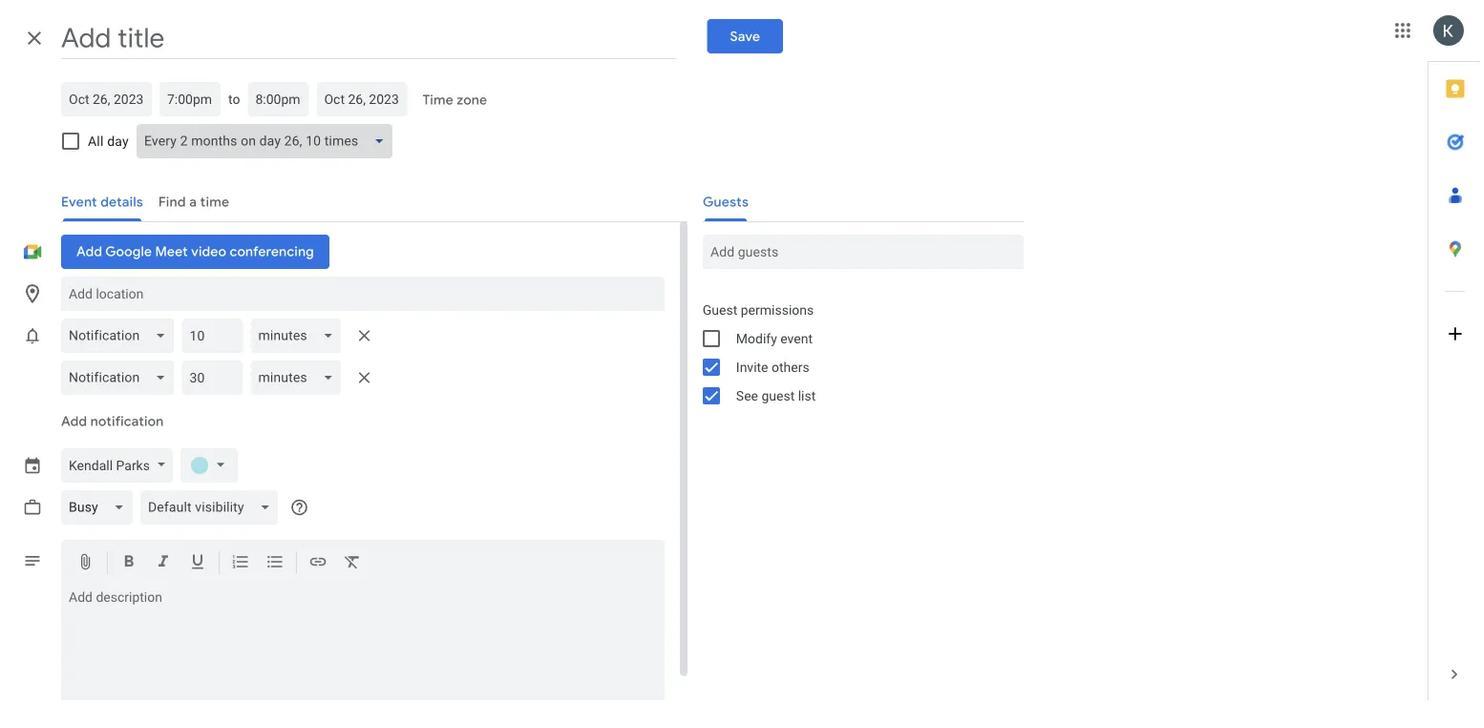 Task type: vqa. For each thing, say whether or not it's contained in the screenshot.
group
yes



Task type: describe. For each thing, give the bounding box(es) containing it.
insert link image
[[308, 553, 328, 575]]

guest
[[703, 302, 738, 318]]

kendall parks
[[69, 458, 150, 474]]

list
[[798, 388, 816, 404]]

event
[[781, 331, 813, 347]]

to
[[228, 91, 240, 107]]

time zone button
[[415, 83, 495, 117]]

notification
[[90, 414, 164, 430]]

Description text field
[[61, 590, 665, 702]]

notifications element
[[61, 315, 380, 399]]

time zone
[[423, 92, 487, 108]]

10 minutes before element
[[61, 315, 380, 357]]

see
[[736, 388, 758, 404]]

guest permissions
[[703, 302, 814, 318]]

invite
[[736, 360, 768, 375]]

save
[[730, 28, 760, 45]]

Title text field
[[61, 17, 676, 59]]

underline image
[[188, 553, 207, 575]]

End time text field
[[255, 88, 301, 111]]

kendall
[[69, 458, 113, 474]]

save button
[[707, 19, 783, 53]]

parks
[[116, 458, 150, 474]]

zone
[[457, 92, 487, 108]]

group containing guest permissions
[[687, 296, 1024, 411]]

permissions
[[741, 302, 814, 318]]



Task type: locate. For each thing, give the bounding box(es) containing it.
tab list
[[1429, 62, 1481, 648]]

None field
[[136, 124, 400, 159], [61, 319, 182, 353], [251, 319, 349, 353], [61, 361, 182, 395], [251, 361, 349, 395], [61, 491, 140, 525], [140, 491, 286, 525], [136, 124, 400, 159], [61, 319, 182, 353], [251, 319, 349, 353], [61, 361, 182, 395], [251, 361, 349, 395], [61, 491, 140, 525], [140, 491, 286, 525]]

modify
[[736, 331, 777, 347]]

End date text field
[[324, 88, 400, 111]]

Start time text field
[[167, 88, 213, 111]]

minutes in advance for notification number field down 10 minutes before element
[[189, 361, 235, 395]]

1 vertical spatial minutes in advance for notification number field
[[189, 361, 235, 395]]

bold image
[[119, 553, 138, 575]]

1 minutes in advance for notification number field from the top
[[189, 319, 235, 353]]

minutes in advance for notification number field inside "30 minutes before" element
[[189, 361, 235, 395]]

Minutes in advance for notification number field
[[189, 319, 235, 353], [189, 361, 235, 395]]

italic image
[[154, 553, 173, 575]]

0 vertical spatial minutes in advance for notification number field
[[189, 319, 235, 353]]

others
[[772, 360, 810, 375]]

all
[[88, 133, 104, 149]]

modify event
[[736, 331, 813, 347]]

day
[[107, 133, 129, 149]]

30 minutes before element
[[61, 357, 380, 399]]

2 minutes in advance for notification number field from the top
[[189, 361, 235, 395]]

bulleted list image
[[266, 553, 285, 575]]

add
[[61, 414, 87, 430]]

time
[[423, 92, 453, 108]]

group
[[687, 296, 1024, 411]]

remove formatting image
[[343, 553, 362, 575]]

Start date text field
[[69, 88, 144, 111]]

see guest list
[[736, 388, 816, 404]]

numbered list image
[[231, 553, 250, 575]]

Location text field
[[69, 277, 657, 311]]

formatting options toolbar
[[61, 541, 665, 587]]

guest
[[762, 388, 795, 404]]

minutes in advance for notification number field for "30 minutes before" element
[[189, 361, 235, 395]]

minutes in advance for notification number field up "30 minutes before" element
[[189, 319, 235, 353]]

all day
[[88, 133, 129, 149]]

add notification button
[[53, 399, 171, 445]]

add notification
[[61, 414, 164, 430]]

Guests text field
[[710, 235, 1016, 269]]

invite others
[[736, 360, 810, 375]]

minutes in advance for notification number field for 10 minutes before element
[[189, 319, 235, 353]]

minutes in advance for notification number field inside 10 minutes before element
[[189, 319, 235, 353]]



